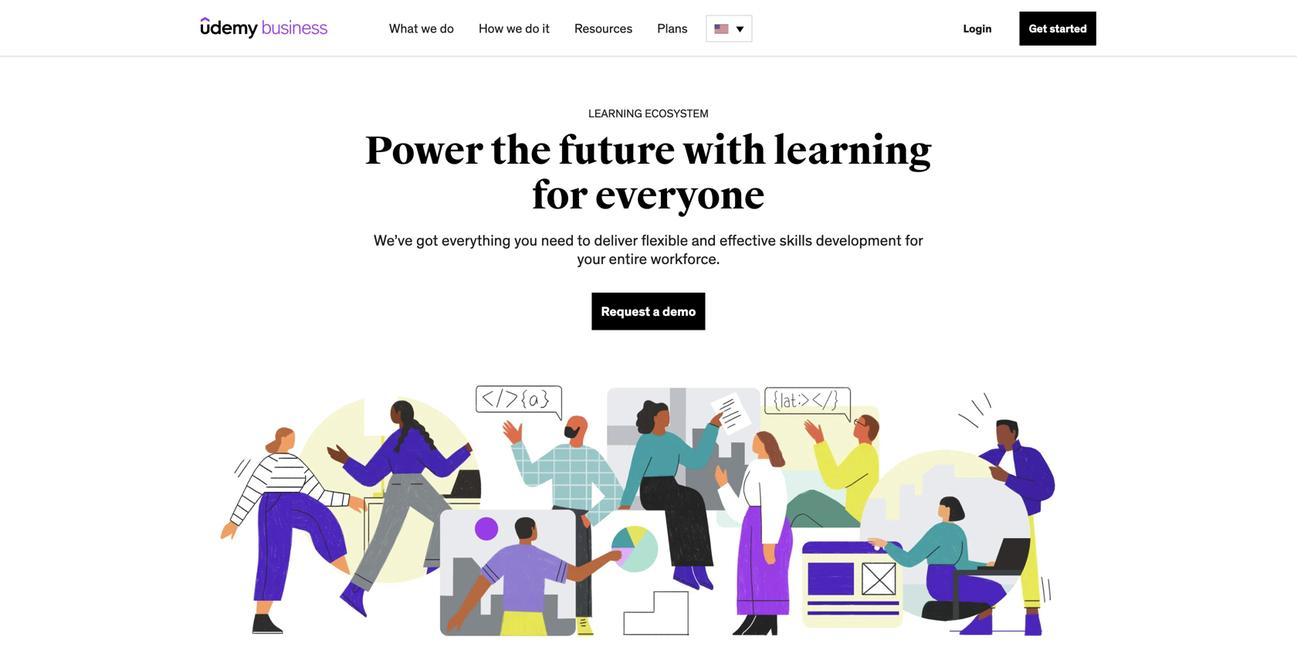 Task type: locate. For each thing, give the bounding box(es) containing it.
we right what
[[421, 20, 437, 36]]

request
[[601, 303, 650, 319]]

request a demo button
[[592, 293, 705, 330]]

your
[[577, 249, 605, 268]]

1 we from the left
[[421, 20, 437, 36]]

menu navigation
[[377, 0, 1096, 57]]

1 horizontal spatial we
[[507, 20, 522, 36]]

0 horizontal spatial for
[[532, 172, 588, 220]]

do left it
[[525, 20, 539, 36]]

learning
[[774, 127, 932, 175]]

we inside popup button
[[421, 20, 437, 36]]

development
[[816, 231, 902, 249]]

what we do
[[389, 20, 454, 36]]

we for how
[[507, 20, 522, 36]]

for
[[532, 172, 588, 220], [905, 231, 923, 249]]

we inside popup button
[[507, 20, 522, 36]]

ecosystem
[[645, 107, 709, 120]]

learning
[[588, 107, 642, 120]]

do
[[440, 20, 454, 36], [525, 20, 539, 36]]

for right "development"
[[905, 231, 923, 249]]

0 vertical spatial for
[[532, 172, 588, 220]]

request a demo link
[[592, 293, 705, 330]]

we right how
[[507, 20, 522, 36]]

1 do from the left
[[440, 20, 454, 36]]

do inside popup button
[[525, 20, 539, 36]]

for inside the learning ecosystem power the future with learning for everyone
[[532, 172, 588, 220]]

for up need
[[532, 172, 588, 220]]

2 we from the left
[[507, 20, 522, 36]]

entire
[[609, 249, 647, 268]]

1 vertical spatial for
[[905, 231, 923, 249]]

0 horizontal spatial we
[[421, 20, 437, 36]]

request a demo
[[601, 303, 696, 319]]

0 horizontal spatial do
[[440, 20, 454, 36]]

we for what
[[421, 20, 437, 36]]

1 horizontal spatial do
[[525, 20, 539, 36]]

everyone
[[595, 172, 765, 220]]

do inside popup button
[[440, 20, 454, 36]]

what we do button
[[383, 15, 460, 42]]

2 do from the left
[[525, 20, 539, 36]]

how
[[479, 20, 504, 36]]

do right what
[[440, 20, 454, 36]]

we
[[421, 20, 437, 36], [507, 20, 522, 36]]

everything
[[442, 231, 511, 249]]

1 horizontal spatial for
[[905, 231, 923, 249]]

how we do it
[[479, 20, 550, 36]]



Task type: describe. For each thing, give the bounding box(es) containing it.
and
[[692, 231, 716, 249]]

learning ecosystem power the future with learning for everyone
[[365, 107, 932, 220]]

get started link
[[1020, 12, 1096, 46]]

demo
[[663, 303, 696, 319]]

resources
[[574, 20, 633, 36]]

got
[[416, 231, 438, 249]]

get started
[[1029, 22, 1087, 36]]

how we do it button
[[473, 15, 556, 42]]

you
[[514, 231, 538, 249]]

for inside we've got everything you need to deliver flexible and effective skills development for your entire workforce.
[[905, 231, 923, 249]]

with
[[683, 127, 766, 175]]

future
[[559, 127, 675, 175]]

skills
[[780, 231, 812, 249]]

login
[[963, 22, 992, 36]]

deliver
[[594, 231, 638, 249]]

do for how we do it
[[525, 20, 539, 36]]

effective
[[720, 231, 776, 249]]

it
[[542, 20, 550, 36]]

login button
[[954, 12, 1001, 46]]

power
[[365, 127, 483, 175]]

get
[[1029, 22, 1047, 36]]

need
[[541, 231, 574, 249]]

the
[[491, 127, 551, 175]]

resources button
[[568, 15, 639, 42]]

started
[[1050, 22, 1087, 36]]

a
[[653, 303, 660, 319]]

workforce.
[[651, 249, 720, 268]]

we've got everything you need to deliver flexible and effective skills development for your entire workforce.
[[374, 231, 923, 268]]

flexible
[[641, 231, 688, 249]]

what
[[389, 20, 418, 36]]

we've
[[374, 231, 413, 249]]

plans button
[[651, 15, 694, 42]]

udemy business image
[[201, 17, 327, 39]]

do for what we do
[[440, 20, 454, 36]]

to
[[577, 231, 591, 249]]

plans
[[657, 20, 688, 36]]



Task type: vqa. For each thing, say whether or not it's contained in the screenshot.
ECOSYSTEM
yes



